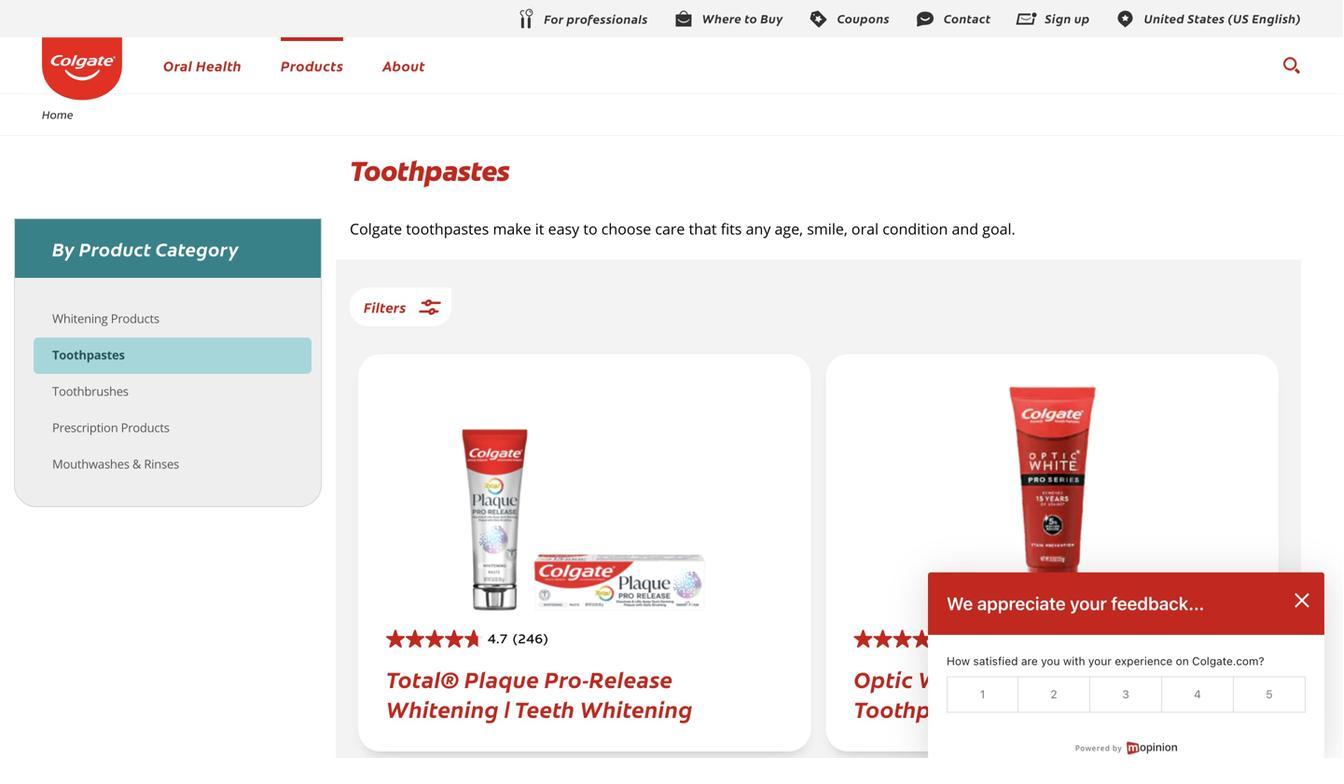 Task type: describe. For each thing, give the bounding box(es) containing it.
0 vertical spatial your
[[1070, 592, 1107, 613]]

0 vertical spatial products
[[281, 56, 344, 75]]

3
[[1123, 687, 1130, 700]]

prescription
[[52, 419, 118, 436]]

by
[[52, 236, 75, 262]]

are
[[1021, 653, 1038, 667]]

2
[[1051, 687, 1058, 700]]

with
[[1063, 653, 1086, 667]]

choose
[[602, 219, 651, 239]]

where to buy icon image
[[672, 8, 695, 30]]

condition
[[883, 219, 948, 239]]

colgate® logo image
[[42, 37, 122, 100]]

mouthwashes & rinses link
[[52, 456, 179, 473]]

care
[[655, 219, 685, 239]]

pro
[[1007, 663, 1045, 695]]

coupons icon image
[[808, 8, 830, 30]]

4
[[1194, 687, 1202, 700]]

filters button
[[350, 288, 452, 326]]

to
[[583, 219, 598, 239]]

mouthwashes
[[52, 456, 129, 473]]

(246)
[[513, 634, 549, 647]]

products for prescription products
[[121, 419, 170, 436]]

oral health button
[[163, 56, 242, 75]]

0 vertical spatial toothpastes
[[350, 153, 509, 190]]

toothbrushes
[[52, 383, 129, 400]]

home link
[[30, 106, 86, 122]]

oral
[[852, 219, 879, 239]]

series
[[1050, 663, 1115, 695]]

colgate.com?
[[1192, 653, 1265, 667]]

sign up icon image
[[1015, 8, 1038, 30]]

and
[[952, 219, 979, 239]]

mouthwashes & rinses
[[52, 456, 179, 473]]

by product category
[[52, 236, 239, 262]]

we appreciate your feedback...
[[947, 592, 1205, 613]]

&
[[132, 456, 141, 473]]

4.4 (263)
[[956, 634, 1016, 647]]

toothpastes
[[406, 219, 489, 239]]

pro-
[[545, 663, 589, 695]]

for professionals icon image
[[514, 8, 537, 31]]

(263)
[[981, 634, 1016, 647]]

release
[[589, 663, 673, 695]]

easy
[[548, 219, 580, 239]]

whitening inside optic white® pro series whitening toothpaste
[[1120, 663, 1233, 695]]

by
[[1113, 742, 1122, 752]]

feedback...
[[1112, 592, 1205, 613]]

whitening products
[[52, 310, 159, 327]]

oral health
[[163, 56, 242, 75]]

how
[[947, 653, 970, 667]]

home
[[42, 106, 73, 122]]

colgate toothpastes make it easy to choose care that fits any age, smile, oral condition and goal.
[[350, 219, 1016, 239]]

fits
[[721, 219, 742, 239]]

product
[[79, 236, 151, 262]]

products button
[[281, 56, 344, 75]]

you
[[1041, 653, 1060, 667]]

1
[[980, 687, 985, 700]]



Task type: vqa. For each thing, say whether or not it's contained in the screenshot.
&
yes



Task type: locate. For each thing, give the bounding box(es) containing it.
white®
[[919, 663, 1002, 695]]

it
[[535, 219, 544, 239]]

products left the about popup button
[[281, 56, 344, 75]]

experience
[[1115, 653, 1173, 667]]

optic
[[854, 663, 913, 695]]

about button
[[383, 56, 425, 75]]

4.7 (246)
[[488, 634, 549, 647]]

about
[[383, 56, 425, 75]]

products up toothpastes link
[[111, 310, 159, 327]]

total®
[[386, 663, 459, 695]]

we
[[947, 592, 973, 613]]

make
[[493, 219, 531, 239]]

1 vertical spatial products
[[111, 310, 159, 327]]

your up with in the bottom of the page
[[1070, 592, 1107, 613]]

rinses
[[144, 456, 179, 473]]

satisfied
[[973, 653, 1018, 667]]

optic white® pro series whitening toothpaste
[[854, 663, 1233, 724]]

products for whitening products
[[111, 310, 159, 327]]

total® plaque pro-release whitening | teeth whitening
[[386, 663, 693, 724]]

powered
[[1076, 742, 1111, 752]]

0 horizontal spatial toothpastes
[[52, 347, 125, 363]]

5
[[1266, 687, 1273, 700]]

1 vertical spatial your
[[1089, 653, 1112, 667]]

oral
[[163, 56, 193, 75]]

|
[[504, 693, 511, 724]]

toothpastes
[[350, 153, 509, 190], [52, 347, 125, 363]]

category
[[156, 236, 239, 262]]

health
[[196, 56, 242, 75]]

powered by link
[[1071, 736, 1182, 758]]

products
[[281, 56, 344, 75], [111, 310, 159, 327], [121, 419, 170, 436]]

goal.
[[983, 219, 1016, 239]]

contact icon image
[[914, 8, 937, 30]]

powered by
[[1076, 742, 1122, 752]]

whitening products link
[[52, 310, 159, 327]]

filters
[[364, 297, 406, 317]]

teeth
[[515, 693, 575, 724]]

location icon image
[[1115, 8, 1137, 30]]

any
[[746, 219, 771, 239]]

toothbrushes link
[[52, 383, 129, 400]]

appreciate
[[977, 592, 1066, 613]]

toothpastes up toothpastes
[[350, 153, 509, 190]]

1 horizontal spatial toothpastes
[[350, 153, 509, 190]]

prescription products
[[52, 419, 170, 436]]

toothpastes link
[[52, 347, 125, 363]]

age,
[[775, 219, 803, 239]]

how satisfied are you with your experience on colgate.com?
[[947, 653, 1265, 667]]

mopinion logo image
[[1127, 741, 1178, 754]]

1 vertical spatial toothpastes
[[52, 347, 125, 363]]

smile,
[[807, 219, 848, 239]]

your right with in the bottom of the page
[[1089, 653, 1112, 667]]

toothpaste
[[854, 693, 976, 724]]

4.4
[[956, 634, 976, 647]]

prescription products link
[[52, 419, 170, 436]]

toothpastes up the toothbrushes
[[52, 347, 125, 363]]

on
[[1176, 653, 1189, 667]]

products up the &
[[121, 419, 170, 436]]

your
[[1070, 592, 1107, 613], [1089, 653, 1112, 667]]

2 vertical spatial products
[[121, 419, 170, 436]]

4.7
[[488, 634, 508, 647]]

colgate
[[350, 219, 402, 239]]

that
[[689, 219, 717, 239]]

whitening
[[52, 310, 108, 327], [1120, 663, 1233, 695], [386, 693, 499, 724], [580, 693, 693, 724]]

plaque
[[465, 663, 539, 695]]

None search field
[[1282, 47, 1301, 84]]



